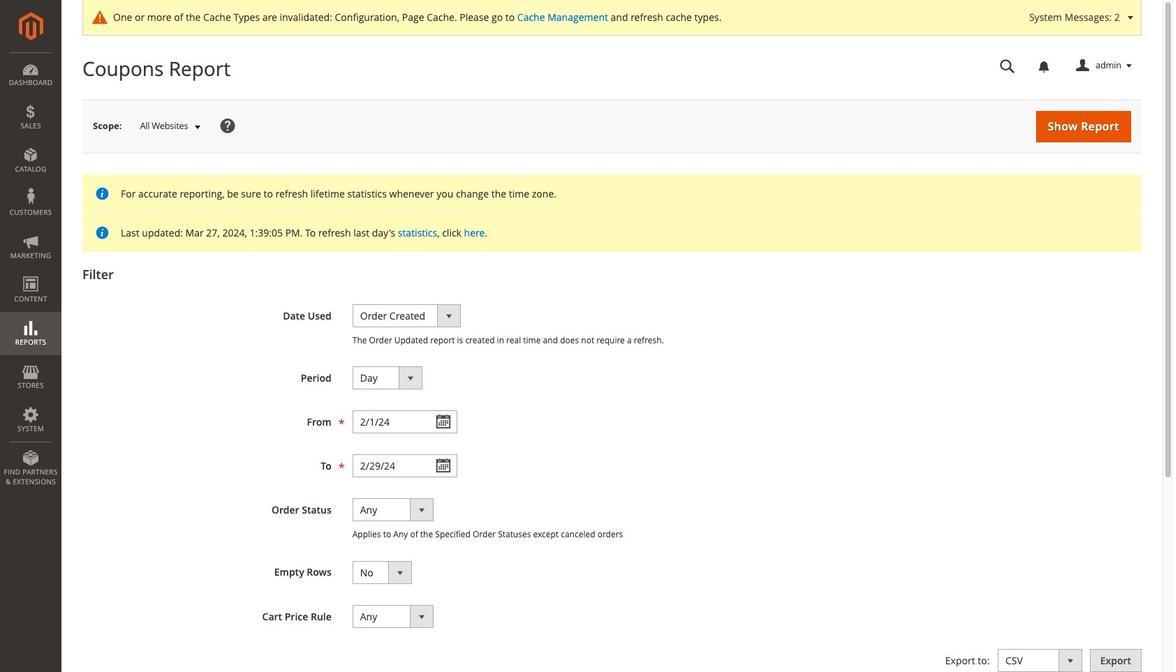 Task type: locate. For each thing, give the bounding box(es) containing it.
magento admin panel image
[[19, 12, 43, 41]]

menu bar
[[0, 52, 61, 494]]

None text field
[[353, 411, 458, 434], [353, 455, 458, 478], [353, 411, 458, 434], [353, 455, 458, 478]]



Task type: vqa. For each thing, say whether or not it's contained in the screenshot.
text box
yes



